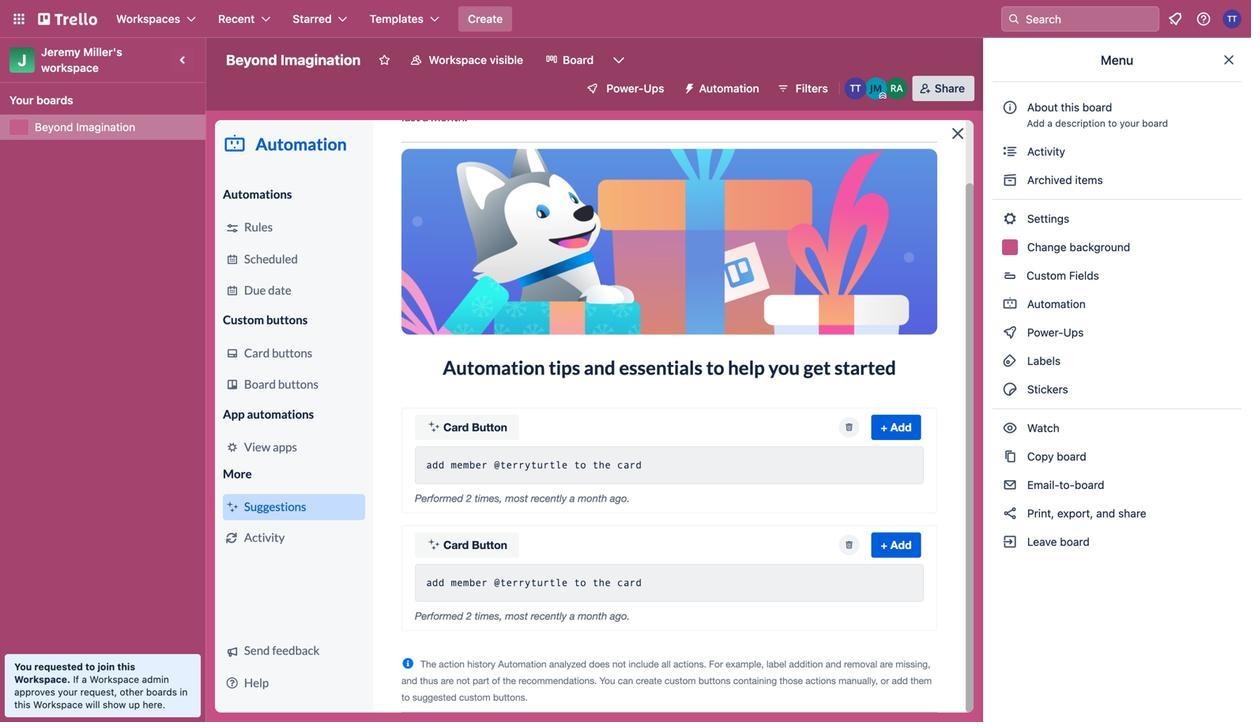 Task type: describe. For each thing, give the bounding box(es) containing it.
board down export,
[[1061, 536, 1090, 549]]

sm image for stickers
[[1003, 382, 1019, 398]]

ruby anderson (rubyanderson7) image
[[886, 77, 908, 100]]

will
[[86, 700, 100, 711]]

power-ups button
[[575, 76, 674, 101]]

power-ups link
[[993, 320, 1242, 346]]

workspace inside button
[[429, 53, 487, 66]]

copy board
[[1025, 450, 1087, 463]]

workspace visible button
[[400, 47, 533, 73]]

templates
[[370, 12, 424, 25]]

primary element
[[0, 0, 1252, 38]]

share
[[935, 82, 966, 95]]

open information menu image
[[1196, 11, 1212, 27]]

labels link
[[993, 349, 1242, 374]]

to inside you requested to join this workspace.
[[85, 662, 95, 673]]

labels
[[1025, 355, 1061, 368]]

share
[[1119, 507, 1147, 520]]

activity
[[1025, 145, 1066, 158]]

and
[[1097, 507, 1116, 520]]

starred button
[[283, 6, 357, 32]]

sm image for activity
[[1003, 144, 1019, 160]]

your boards with 1 items element
[[9, 91, 188, 110]]

customize views image
[[611, 52, 627, 68]]

join
[[98, 662, 115, 673]]

automation link
[[993, 292, 1242, 317]]

to inside "about this board add a description to your board"
[[1109, 118, 1118, 129]]

sm image for print, export, and share
[[1003, 506, 1019, 522]]

sm image for email-to-board
[[1003, 478, 1019, 493]]

description
[[1056, 118, 1106, 129]]

watch link
[[993, 416, 1242, 441]]

workspace navigation collapse icon image
[[172, 49, 195, 71]]

power- inside the power-ups link
[[1028, 326, 1064, 339]]

j
[[18, 51, 27, 69]]

to-
[[1060, 479, 1075, 492]]

request,
[[80, 687, 117, 698]]

sm image for watch
[[1003, 421, 1019, 437]]

archived items link
[[993, 168, 1242, 193]]

this inside "about this board add a description to your board"
[[1062, 101, 1080, 114]]

export,
[[1058, 507, 1094, 520]]

print,
[[1028, 507, 1055, 520]]

here.
[[143, 700, 165, 711]]

visible
[[490, 53, 524, 66]]

miller's
[[83, 45, 122, 59]]

jeremy miller (jeremymiller198) image
[[866, 77, 888, 100]]

automation button
[[677, 76, 769, 101]]

board
[[563, 53, 594, 66]]

email-
[[1028, 479, 1060, 492]]

approves
[[14, 687, 55, 698]]

a inside the if a workspace admin approves your request, other boards in this workspace will show up here.
[[82, 675, 87, 686]]

sm image for archived items
[[1003, 172, 1019, 188]]

starred
[[293, 12, 332, 25]]

admin
[[142, 675, 169, 686]]

stickers
[[1025, 383, 1069, 396]]

board up to- at right
[[1057, 450, 1087, 463]]

about this board add a description to your board
[[1028, 101, 1169, 129]]

leave board link
[[993, 530, 1242, 555]]

sm image for power-ups
[[1003, 325, 1019, 341]]

Search field
[[1021, 7, 1159, 31]]

0 horizontal spatial beyond imagination
[[35, 121, 135, 134]]

this inside you requested to join this workspace.
[[117, 662, 135, 673]]

leave
[[1028, 536, 1058, 549]]

terry turtle (terryturtle) image
[[1223, 9, 1242, 28]]

templates button
[[360, 6, 449, 32]]

Board name text field
[[218, 47, 369, 73]]

in
[[180, 687, 188, 698]]

star or unstar board image
[[378, 54, 391, 66]]

settings link
[[993, 206, 1242, 232]]

email-to-board link
[[993, 473, 1242, 498]]

jeremy
[[41, 45, 81, 59]]

you requested to join this workspace.
[[14, 662, 135, 686]]

0 notifications image
[[1166, 9, 1185, 28]]

your
[[9, 94, 34, 107]]

boards inside the if a workspace admin approves your request, other boards in this workspace will show up here.
[[146, 687, 177, 698]]

workspace visible
[[429, 53, 524, 66]]

custom fields
[[1027, 269, 1100, 282]]

workspaces button
[[107, 6, 206, 32]]

recent
[[218, 12, 255, 25]]



Task type: locate. For each thing, give the bounding box(es) containing it.
this down approves
[[14, 700, 31, 711]]

7 sm image from the top
[[1003, 535, 1019, 550]]

sm image inside print, export, and share link
[[1003, 506, 1019, 522]]

to
[[1109, 118, 1118, 129], [85, 662, 95, 673]]

0 horizontal spatial power-ups
[[607, 82, 665, 95]]

fields
[[1070, 269, 1100, 282]]

1 horizontal spatial ups
[[1064, 326, 1084, 339]]

2 vertical spatial this
[[14, 700, 31, 711]]

change background
[[1025, 241, 1131, 254]]

1 horizontal spatial beyond imagination
[[226, 51, 361, 68]]

0 vertical spatial imagination
[[281, 51, 361, 68]]

power- inside power-ups button
[[607, 82, 644, 95]]

sm image inside labels link
[[1003, 353, 1019, 369]]

ups down the automation 'link'
[[1064, 326, 1084, 339]]

0 horizontal spatial boards
[[36, 94, 73, 107]]

0 horizontal spatial ups
[[644, 82, 665, 95]]

0 vertical spatial beyond imagination
[[226, 51, 361, 68]]

custom fields button
[[993, 263, 1242, 289]]

sm image left archived at the top right of the page
[[1003, 172, 1019, 188]]

this member is an admin of this board. image
[[880, 93, 887, 100]]

1 vertical spatial to
[[85, 662, 95, 673]]

1 horizontal spatial boards
[[146, 687, 177, 698]]

you
[[14, 662, 32, 673]]

2 horizontal spatial this
[[1062, 101, 1080, 114]]

beyond imagination down your boards with 1 items element
[[35, 121, 135, 134]]

imagination
[[281, 51, 361, 68], [76, 121, 135, 134]]

workspace down approves
[[33, 700, 83, 711]]

1 vertical spatial workspace
[[90, 675, 139, 686]]

a right if
[[82, 675, 87, 686]]

back to home image
[[38, 6, 97, 32]]

beyond imagination inside text box
[[226, 51, 361, 68]]

beyond inside text box
[[226, 51, 277, 68]]

print, export, and share link
[[993, 501, 1242, 527]]

up
[[129, 700, 140, 711]]

email-to-board
[[1025, 479, 1105, 492]]

0 horizontal spatial workspace
[[33, 700, 83, 711]]

2 vertical spatial workspace
[[33, 700, 83, 711]]

sm image inside "archived items" link
[[1003, 172, 1019, 188]]

about
[[1028, 101, 1059, 114]]

1 vertical spatial ups
[[1064, 326, 1084, 339]]

a right add
[[1048, 118, 1053, 129]]

share button
[[913, 76, 975, 101]]

sm image for automation
[[1003, 297, 1019, 312]]

sm image left settings
[[1003, 211, 1019, 227]]

1 vertical spatial automation
[[1025, 298, 1086, 311]]

1 horizontal spatial workspace
[[90, 675, 139, 686]]

stickers link
[[993, 377, 1242, 403]]

board up description
[[1083, 101, 1113, 114]]

sm image left stickers
[[1003, 382, 1019, 398]]

boards down "admin"
[[146, 687, 177, 698]]

sm image inside activity link
[[1003, 144, 1019, 160]]

menu
[[1101, 53, 1134, 68]]

imagination down "starred" popup button
[[281, 51, 361, 68]]

your inside the if a workspace admin approves your request, other boards in this workspace will show up here.
[[58, 687, 78, 698]]

imagination inside beyond imagination link
[[76, 121, 135, 134]]

sm image inside the power-ups link
[[1003, 325, 1019, 341]]

beyond imagination link
[[35, 119, 196, 135]]

create button
[[459, 6, 513, 32]]

power-ups down 'customize views' icon
[[607, 82, 665, 95]]

sm image inside "copy board" link
[[1003, 449, 1019, 465]]

your boards
[[9, 94, 73, 107]]

filters button
[[772, 76, 833, 101]]

0 vertical spatial this
[[1062, 101, 1080, 114]]

requested
[[34, 662, 83, 673]]

sm image inside stickers link
[[1003, 382, 1019, 398]]

board up activity link
[[1143, 118, 1169, 129]]

sm image left watch
[[1003, 421, 1019, 437]]

create
[[468, 12, 503, 25]]

leave board
[[1025, 536, 1090, 549]]

sm image for copy board
[[1003, 449, 1019, 465]]

beyond imagination
[[226, 51, 361, 68], [35, 121, 135, 134]]

1 vertical spatial power-ups
[[1025, 326, 1087, 339]]

ups
[[644, 82, 665, 95], [1064, 326, 1084, 339]]

1 vertical spatial beyond
[[35, 121, 73, 134]]

0 horizontal spatial this
[[14, 700, 31, 711]]

automation
[[700, 82, 760, 95], [1025, 298, 1086, 311]]

background
[[1070, 241, 1131, 254]]

archived
[[1028, 174, 1073, 187]]

3 sm image from the top
[[1003, 211, 1019, 227]]

sm image inside the automation 'link'
[[1003, 297, 1019, 312]]

sm image for settings
[[1003, 211, 1019, 227]]

1 horizontal spatial automation
[[1025, 298, 1086, 311]]

board up print, export, and share
[[1075, 479, 1105, 492]]

this inside the if a workspace admin approves your request, other boards in this workspace will show up here.
[[14, 700, 31, 711]]

this right join
[[117, 662, 135, 673]]

0 vertical spatial your
[[1120, 118, 1140, 129]]

your inside "about this board add a description to your board"
[[1120, 118, 1140, 129]]

0 horizontal spatial imagination
[[76, 121, 135, 134]]

0 horizontal spatial beyond
[[35, 121, 73, 134]]

sm image
[[677, 76, 700, 98], [1003, 297, 1019, 312], [1003, 325, 1019, 341], [1003, 353, 1019, 369], [1003, 449, 1019, 465], [1003, 506, 1019, 522]]

1 horizontal spatial your
[[1120, 118, 1140, 129]]

terry turtle (terryturtle) image
[[845, 77, 867, 100]]

workspace
[[429, 53, 487, 66], [90, 675, 139, 686], [33, 700, 83, 711]]

your up activity link
[[1120, 118, 1140, 129]]

0 horizontal spatial automation
[[700, 82, 760, 95]]

if
[[73, 675, 79, 686]]

imagination down your boards with 1 items element
[[76, 121, 135, 134]]

a
[[1048, 118, 1053, 129], [82, 675, 87, 686]]

power-ups
[[607, 82, 665, 95], [1025, 326, 1087, 339]]

1 vertical spatial boards
[[146, 687, 177, 698]]

a inside "about this board add a description to your board"
[[1048, 118, 1053, 129]]

sm image inside the settings link
[[1003, 211, 1019, 227]]

0 horizontal spatial a
[[82, 675, 87, 686]]

imagination inside beyond imagination text box
[[281, 51, 361, 68]]

sm image inside the watch link
[[1003, 421, 1019, 437]]

1 vertical spatial beyond imagination
[[35, 121, 135, 134]]

4 sm image from the top
[[1003, 382, 1019, 398]]

jeremy miller's workspace
[[41, 45, 125, 74]]

workspace left visible
[[429, 53, 487, 66]]

0 vertical spatial power-ups
[[607, 82, 665, 95]]

0 vertical spatial boards
[[36, 94, 73, 107]]

this
[[1062, 101, 1080, 114], [117, 662, 135, 673], [14, 700, 31, 711]]

sm image inside automation button
[[677, 76, 700, 98]]

power-
[[607, 82, 644, 95], [1028, 326, 1064, 339]]

0 vertical spatial a
[[1048, 118, 1053, 129]]

workspaces
[[116, 12, 180, 25]]

add
[[1028, 118, 1045, 129]]

1 horizontal spatial to
[[1109, 118, 1118, 129]]

board link
[[536, 47, 604, 73]]

1 vertical spatial this
[[117, 662, 135, 673]]

beyond down recent popup button
[[226, 51, 277, 68]]

ups inside button
[[644, 82, 665, 95]]

other
[[120, 687, 144, 698]]

beyond imagination down starred
[[226, 51, 361, 68]]

1 vertical spatial power-
[[1028, 326, 1064, 339]]

your
[[1120, 118, 1140, 129], [58, 687, 78, 698]]

power- down 'customize views' icon
[[607, 82, 644, 95]]

recent button
[[209, 6, 280, 32]]

1 vertical spatial your
[[58, 687, 78, 698]]

automation inside button
[[700, 82, 760, 95]]

automation left filters button
[[700, 82, 760, 95]]

power- up the "labels"
[[1028, 326, 1064, 339]]

to left join
[[85, 662, 95, 673]]

0 vertical spatial power-
[[607, 82, 644, 95]]

activity link
[[993, 139, 1242, 164]]

show
[[103, 700, 126, 711]]

workspace
[[41, 61, 99, 74]]

0 vertical spatial beyond
[[226, 51, 277, 68]]

0 horizontal spatial power-
[[607, 82, 644, 95]]

workspace.
[[14, 675, 70, 686]]

sm image
[[1003, 144, 1019, 160], [1003, 172, 1019, 188], [1003, 211, 1019, 227], [1003, 382, 1019, 398], [1003, 421, 1019, 437], [1003, 478, 1019, 493], [1003, 535, 1019, 550]]

1 vertical spatial a
[[82, 675, 87, 686]]

1 horizontal spatial power-
[[1028, 326, 1064, 339]]

workspace down join
[[90, 675, 139, 686]]

1 horizontal spatial this
[[117, 662, 135, 673]]

1 vertical spatial imagination
[[76, 121, 135, 134]]

sm image left 'leave'
[[1003, 535, 1019, 550]]

copy
[[1028, 450, 1054, 463]]

2 sm image from the top
[[1003, 172, 1019, 188]]

5 sm image from the top
[[1003, 421, 1019, 437]]

board
[[1083, 101, 1113, 114], [1143, 118, 1169, 129], [1057, 450, 1087, 463], [1075, 479, 1105, 492], [1061, 536, 1090, 549]]

1 horizontal spatial beyond
[[226, 51, 277, 68]]

boards
[[36, 94, 73, 107], [146, 687, 177, 698]]

sm image inside the email-to-board link
[[1003, 478, 1019, 493]]

0 vertical spatial automation
[[700, 82, 760, 95]]

power-ups up the "labels"
[[1025, 326, 1087, 339]]

custom
[[1027, 269, 1067, 282]]

sm image left activity
[[1003, 144, 1019, 160]]

to up activity link
[[1109, 118, 1118, 129]]

search image
[[1008, 13, 1021, 25]]

change
[[1028, 241, 1067, 254]]

0 vertical spatial to
[[1109, 118, 1118, 129]]

6 sm image from the top
[[1003, 478, 1019, 493]]

sm image inside the "leave board" link
[[1003, 535, 1019, 550]]

0 vertical spatial ups
[[644, 82, 665, 95]]

beyond down the "your boards"
[[35, 121, 73, 134]]

your down if
[[58, 687, 78, 698]]

1 horizontal spatial imagination
[[281, 51, 361, 68]]

sm image left email-
[[1003, 478, 1019, 493]]

2 horizontal spatial workspace
[[429, 53, 487, 66]]

print, export, and share
[[1025, 507, 1147, 520]]

1 horizontal spatial power-ups
[[1025, 326, 1087, 339]]

ups left automation button
[[644, 82, 665, 95]]

sm image for leave board
[[1003, 535, 1019, 550]]

items
[[1076, 174, 1104, 187]]

0 horizontal spatial to
[[85, 662, 95, 673]]

automation down custom fields
[[1025, 298, 1086, 311]]

archived items
[[1025, 174, 1104, 187]]

change background link
[[993, 235, 1242, 260]]

settings
[[1025, 212, 1070, 225]]

0 horizontal spatial your
[[58, 687, 78, 698]]

1 sm image from the top
[[1003, 144, 1019, 160]]

1 horizontal spatial a
[[1048, 118, 1053, 129]]

copy board link
[[993, 444, 1242, 470]]

sm image for labels
[[1003, 353, 1019, 369]]

if a workspace admin approves your request, other boards in this workspace will show up here.
[[14, 675, 188, 711]]

beyond
[[226, 51, 277, 68], [35, 121, 73, 134]]

filters
[[796, 82, 829, 95]]

0 vertical spatial workspace
[[429, 53, 487, 66]]

boards right "your"
[[36, 94, 73, 107]]

this up description
[[1062, 101, 1080, 114]]

power-ups inside button
[[607, 82, 665, 95]]

automation inside 'link'
[[1025, 298, 1086, 311]]

watch
[[1025, 422, 1063, 435]]



Task type: vqa. For each thing, say whether or not it's contained in the screenshot.
2nd forward image from the top
no



